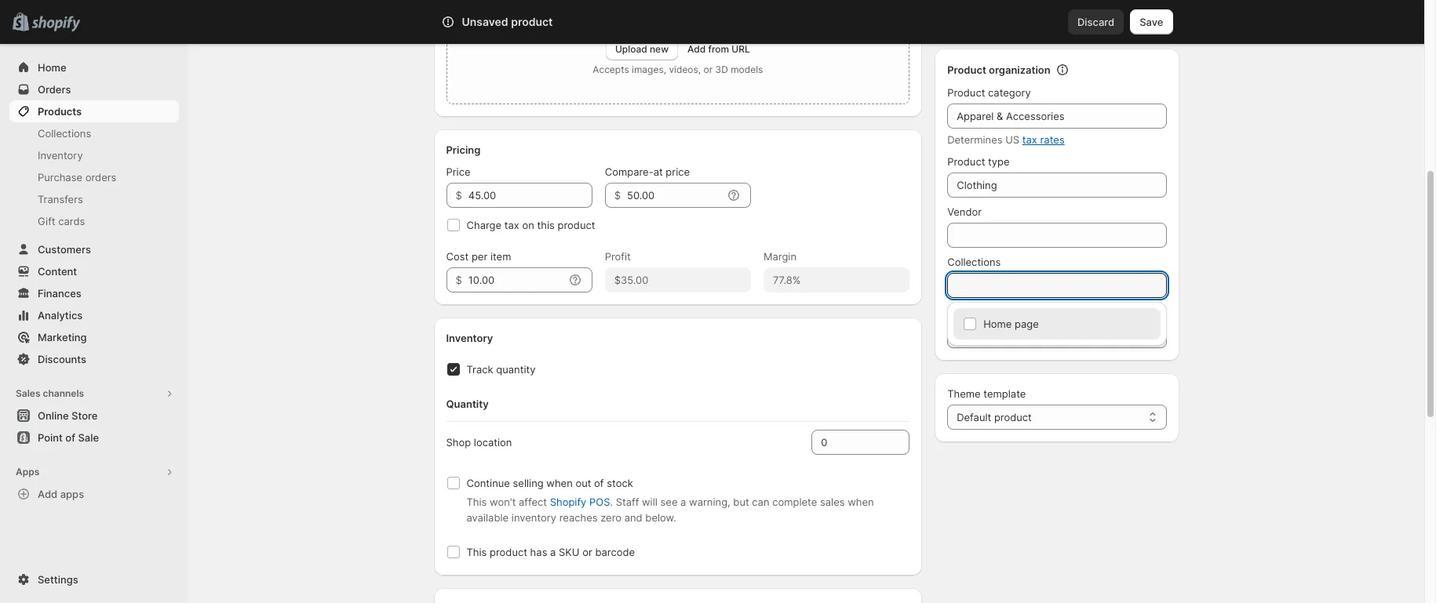 Task type: vqa. For each thing, say whether or not it's contained in the screenshot.
Product category "text field"
yes



Task type: locate. For each thing, give the bounding box(es) containing it.
product right the "unsaved"
[[511, 15, 553, 28]]

$ down price
[[456, 189, 462, 202]]

and left 'united'
[[1023, 3, 1042, 16]]

1 vertical spatial or
[[583, 547, 593, 559]]

per
[[472, 250, 488, 263]]

0 horizontal spatial and
[[625, 512, 643, 525]]

2 this from the top
[[467, 547, 487, 559]]

0 horizontal spatial inventory
[[38, 149, 83, 162]]

add apps
[[38, 488, 84, 501]]

collections inside collections "link"
[[38, 127, 91, 140]]

0 vertical spatial product
[[948, 64, 987, 76]]

0 horizontal spatial when
[[547, 477, 573, 490]]

product down template
[[995, 411, 1032, 424]]

of right "out"
[[594, 477, 604, 490]]

collections down products
[[38, 127, 91, 140]]

upload new button
[[606, 38, 678, 60]]

but
[[734, 496, 750, 509]]

$ down cost
[[456, 274, 462, 287]]

2 vertical spatial product
[[948, 155, 986, 168]]

0 vertical spatial or
[[704, 64, 713, 75]]

when up 'shopify'
[[547, 477, 573, 490]]

purchase
[[38, 171, 82, 184]]

new
[[650, 43, 669, 55]]

0 horizontal spatial tax
[[505, 219, 520, 232]]

product left has
[[490, 547, 528, 559]]

when right sales on the bottom right of the page
[[848, 496, 874, 509]]

0 vertical spatial tax
[[1023, 133, 1038, 146]]

1 vertical spatial when
[[848, 496, 874, 509]]

$
[[456, 189, 462, 202], [615, 189, 621, 202], [456, 274, 462, 287]]

product down determines
[[948, 155, 986, 168]]

product for this product has a sku or barcode
[[490, 547, 528, 559]]

of inside point of sale link
[[65, 432, 75, 444]]

0 vertical spatial a
[[681, 496, 687, 509]]

0 vertical spatial add
[[688, 43, 706, 55]]

products
[[38, 105, 82, 118]]

1 vertical spatial and
[[625, 512, 643, 525]]

shopify pos link
[[550, 496, 610, 509]]

0 vertical spatial collections
[[38, 127, 91, 140]]

united
[[1044, 3, 1076, 16]]

this for this won't affect shopify pos
[[467, 496, 487, 509]]

rates
[[1041, 133, 1065, 146]]

out
[[576, 477, 592, 490]]

1 horizontal spatial of
[[594, 477, 604, 490]]

orders link
[[9, 79, 179, 101]]

cards
[[58, 215, 85, 228]]

1 product from the top
[[948, 64, 987, 76]]

states
[[1079, 3, 1110, 16]]

product
[[511, 15, 553, 28], [558, 219, 596, 232], [995, 411, 1032, 424], [490, 547, 528, 559]]

search
[[511, 16, 544, 28]]

1 horizontal spatial a
[[681, 496, 687, 509]]

1 vertical spatial collections
[[948, 256, 1001, 269]]

1 horizontal spatial inventory
[[446, 332, 493, 345]]

a right see
[[681, 496, 687, 509]]

content link
[[9, 261, 179, 283]]

1 horizontal spatial and
[[1023, 3, 1042, 16]]

sales channels button
[[9, 383, 179, 405]]

of
[[65, 432, 75, 444], [594, 477, 604, 490]]

1 this from the top
[[467, 496, 487, 509]]

videos,
[[669, 64, 701, 75]]

sales
[[16, 388, 40, 400]]

compare-at price
[[605, 166, 690, 178]]

Product category text field
[[948, 104, 1167, 129]]

point
[[38, 432, 63, 444]]

continue selling when out of stock
[[467, 477, 633, 490]]

1 vertical spatial add
[[38, 488, 58, 501]]

store
[[72, 410, 98, 422]]

marketing link
[[9, 327, 179, 349]]

purchase orders link
[[9, 166, 179, 188]]

collections down the vendor
[[948, 256, 1001, 269]]

1 horizontal spatial add
[[688, 43, 706, 55]]

inventory up purchase
[[38, 149, 83, 162]]

online store link
[[9, 405, 179, 427]]

2 product from the top
[[948, 86, 986, 99]]

or left 3d
[[704, 64, 713, 75]]

unsaved product
[[462, 15, 553, 28]]

product for product organization
[[948, 64, 987, 76]]

a right has
[[550, 547, 556, 559]]

discounts link
[[9, 349, 179, 371]]

1 horizontal spatial collections
[[948, 256, 1001, 269]]

of left sale
[[65, 432, 75, 444]]

0 vertical spatial inventory
[[38, 149, 83, 162]]

add left the from
[[688, 43, 706, 55]]

1 horizontal spatial when
[[848, 496, 874, 509]]

this
[[537, 219, 555, 232]]

home
[[38, 61, 66, 74]]

this up available
[[467, 496, 487, 509]]

0 horizontal spatial or
[[583, 547, 593, 559]]

us
[[1006, 133, 1020, 146]]

$ down compare- at the top left
[[615, 189, 621, 202]]

tax right us
[[1023, 133, 1038, 146]]

0 horizontal spatial of
[[65, 432, 75, 444]]

0 vertical spatial of
[[65, 432, 75, 444]]

this won't affect shopify pos
[[467, 496, 610, 509]]

online store
[[38, 410, 98, 422]]

accepts images, videos, or 3d models
[[593, 64, 763, 75]]

product for product type
[[948, 155, 986, 168]]

add inside add apps button
[[38, 488, 58, 501]]

this down available
[[467, 547, 487, 559]]

3 product from the top
[[948, 155, 986, 168]]

1 vertical spatial tax
[[505, 219, 520, 232]]

.
[[610, 496, 613, 509]]

and down staff
[[625, 512, 643, 525]]

pos
[[590, 496, 610, 509]]

shop location
[[446, 437, 512, 449]]

point of sale
[[38, 432, 99, 444]]

collections
[[38, 127, 91, 140], [948, 256, 1001, 269]]

tax left the on
[[505, 219, 520, 232]]

Margin text field
[[764, 268, 910, 293]]

upload
[[616, 43, 648, 55]]

product for unsaved product
[[511, 15, 553, 28]]

orders
[[85, 171, 117, 184]]

available
[[467, 512, 509, 525]]

None number field
[[812, 430, 887, 455]]

tax
[[1023, 133, 1038, 146], [505, 219, 520, 232]]

0 vertical spatial and
[[1023, 3, 1042, 16]]

1 vertical spatial product
[[948, 86, 986, 99]]

0 horizontal spatial collections
[[38, 127, 91, 140]]

international and united states
[[960, 3, 1110, 16]]

sales
[[821, 496, 845, 509]]

1 vertical spatial this
[[467, 547, 487, 559]]

0 horizontal spatial add
[[38, 488, 58, 501]]

1 horizontal spatial or
[[704, 64, 713, 75]]

a inside . staff will see a warning, but can complete sales when available inventory reaches zero and below.
[[681, 496, 687, 509]]

Vendor text field
[[948, 223, 1167, 248]]

finances link
[[9, 283, 179, 305]]

see
[[661, 496, 678, 509]]

Product type text field
[[948, 173, 1167, 198]]

product up product category at the top right of the page
[[948, 64, 987, 76]]

and
[[1023, 3, 1042, 16], [625, 512, 643, 525]]

channels
[[43, 388, 84, 400]]

determines
[[948, 133, 1003, 146]]

save button
[[1131, 9, 1173, 35]]

0 horizontal spatial a
[[550, 547, 556, 559]]

product down product organization
[[948, 86, 986, 99]]

shopify
[[550, 496, 587, 509]]

accepts
[[593, 64, 629, 75]]

or right sku
[[583, 547, 593, 559]]

settings
[[38, 574, 78, 587]]

inventory up track
[[446, 332, 493, 345]]

at
[[654, 166, 663, 178]]

discounts
[[38, 353, 86, 366]]

when
[[547, 477, 573, 490], [848, 496, 874, 509]]

add left apps
[[38, 488, 58, 501]]

0 vertical spatial this
[[467, 496, 487, 509]]

1 vertical spatial of
[[594, 477, 604, 490]]

type
[[989, 155, 1010, 168]]

. staff will see a warning, but can complete sales when available inventory reaches zero and below.
[[467, 496, 874, 525]]

shop
[[446, 437, 471, 449]]

Profit text field
[[605, 268, 751, 293]]

home page image
[[964, 313, 1152, 335]]

point of sale link
[[9, 427, 179, 449]]

images,
[[632, 64, 667, 75]]



Task type: describe. For each thing, give the bounding box(es) containing it.
settings link
[[9, 569, 179, 591]]

will
[[642, 496, 658, 509]]

Collections text field
[[948, 273, 1167, 298]]

has
[[530, 547, 548, 559]]

quantity
[[446, 398, 489, 411]]

charge tax on this product
[[467, 219, 596, 232]]

gift cards link
[[9, 210, 179, 232]]

warning,
[[689, 496, 731, 509]]

international
[[960, 3, 1021, 16]]

discard
[[1078, 16, 1115, 28]]

Cost per item text field
[[469, 268, 564, 293]]

theme template
[[948, 388, 1027, 400]]

search button
[[485, 9, 940, 35]]

transfers link
[[9, 188, 179, 210]]

pricing
[[446, 144, 481, 156]]

url
[[732, 43, 750, 55]]

finances
[[38, 287, 81, 300]]

home page option
[[948, 309, 1167, 340]]

$ for compare-at price
[[615, 189, 621, 202]]

product right this
[[558, 219, 596, 232]]

track quantity
[[467, 364, 536, 376]]

upload new
[[616, 43, 669, 55]]

sale
[[78, 432, 99, 444]]

cost
[[446, 250, 469, 263]]

this product has a sku or barcode
[[467, 547, 635, 559]]

$ for price
[[456, 189, 462, 202]]

complete
[[773, 496, 818, 509]]

tags
[[948, 306, 971, 319]]

shopify image
[[32, 16, 80, 32]]

marketing
[[38, 331, 87, 344]]

$ for cost per item
[[456, 274, 462, 287]]

charge
[[467, 219, 502, 232]]

organization
[[989, 64, 1051, 76]]

can
[[753, 496, 770, 509]]

home link
[[9, 57, 179, 79]]

default
[[957, 411, 992, 424]]

margin
[[764, 250, 797, 263]]

product type
[[948, 155, 1010, 168]]

apps button
[[9, 462, 179, 484]]

content
[[38, 265, 77, 278]]

when inside . staff will see a warning, but can complete sales when available inventory reaches zero and below.
[[848, 496, 874, 509]]

selling
[[513, 477, 544, 490]]

product for default product
[[995, 411, 1032, 424]]

point of sale button
[[0, 427, 188, 449]]

3d
[[716, 64, 729, 75]]

price
[[666, 166, 690, 178]]

item
[[491, 250, 512, 263]]

location
[[474, 437, 512, 449]]

collections link
[[9, 122, 179, 144]]

customers
[[38, 243, 91, 256]]

sales channels
[[16, 388, 84, 400]]

online
[[38, 410, 69, 422]]

tax rates link
[[1023, 133, 1065, 146]]

profit
[[605, 250, 631, 263]]

unsaved
[[462, 15, 509, 28]]

and inside . staff will see a warning, but can complete sales when available inventory reaches zero and below.
[[625, 512, 643, 525]]

barcode
[[595, 547, 635, 559]]

template
[[984, 388, 1027, 400]]

price
[[446, 166, 471, 178]]

product organization
[[948, 64, 1051, 76]]

inventory inside inventory link
[[38, 149, 83, 162]]

analytics link
[[9, 305, 179, 327]]

apps
[[16, 466, 39, 478]]

discard button
[[1069, 9, 1125, 35]]

add for add apps
[[38, 488, 58, 501]]

below.
[[646, 512, 677, 525]]

cost per item
[[446, 250, 512, 263]]

1 horizontal spatial tax
[[1023, 133, 1038, 146]]

this for this product has a sku or barcode
[[467, 547, 487, 559]]

customers link
[[9, 239, 179, 261]]

affect
[[519, 496, 547, 509]]

0 vertical spatial when
[[547, 477, 573, 490]]

reaches
[[560, 512, 598, 525]]

sku
[[559, 547, 580, 559]]

product for product category
[[948, 86, 986, 99]]

inventory link
[[9, 144, 179, 166]]

Price text field
[[469, 183, 593, 208]]

Compare-at price text field
[[627, 183, 723, 208]]

staff
[[616, 496, 639, 509]]

determines us tax rates
[[948, 133, 1065, 146]]

Tags text field
[[948, 324, 1167, 349]]

1 vertical spatial a
[[550, 547, 556, 559]]

purchase orders
[[38, 171, 117, 184]]

add for add from url
[[688, 43, 706, 55]]

1 vertical spatial inventory
[[446, 332, 493, 345]]

apps
[[60, 488, 84, 501]]

add from url
[[688, 43, 750, 55]]

quantity
[[496, 364, 536, 376]]

transfers
[[38, 193, 83, 206]]

gift
[[38, 215, 55, 228]]

online store button
[[0, 405, 188, 427]]



